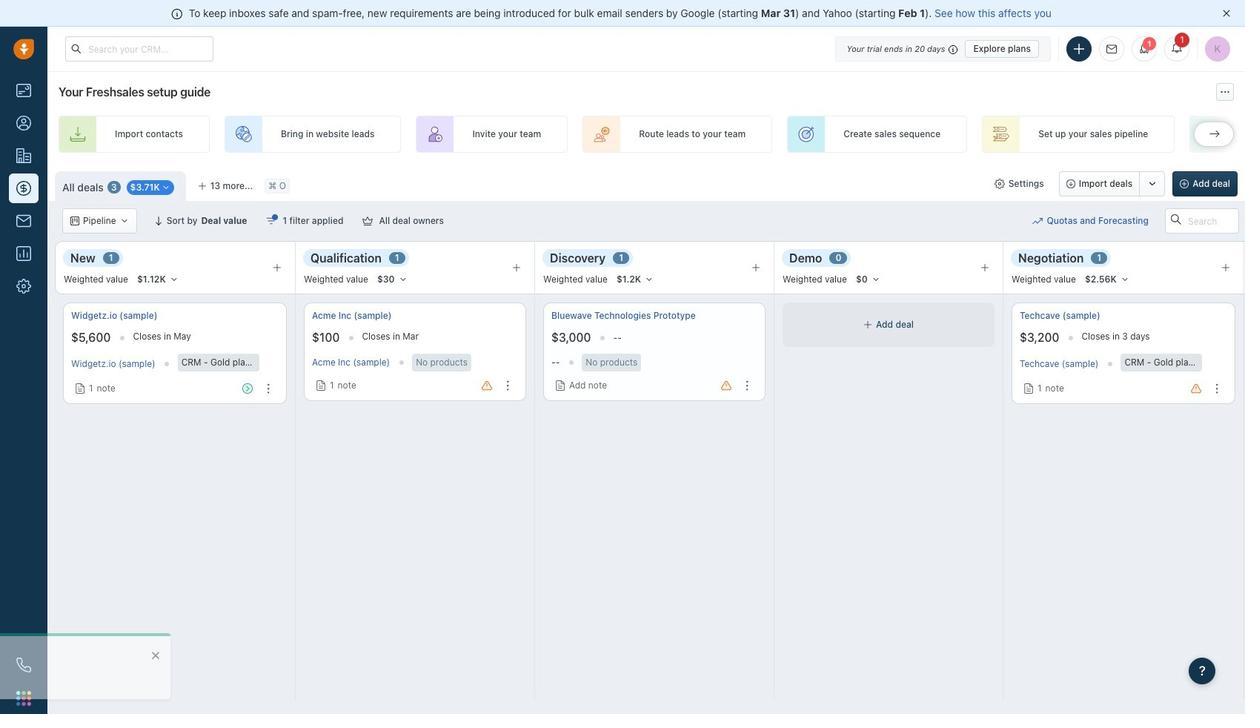 Task type: describe. For each thing, give the bounding box(es) containing it.
phone element
[[9, 650, 39, 680]]

send email image
[[1107, 44, 1118, 54]]

Search your CRM... text field
[[65, 36, 214, 62]]

close image
[[1224, 10, 1231, 17]]

Search field
[[1166, 208, 1240, 234]]

phone image
[[16, 658, 31, 673]]



Task type: vqa. For each thing, say whether or not it's contained in the screenshot.
Enter title of task Text Field
no



Task type: locate. For each thing, give the bounding box(es) containing it.
group
[[1060, 171, 1166, 197]]

container_wx8msf4aqz5i3rn1 image
[[995, 179, 1005, 189], [267, 216, 277, 226], [70, 217, 79, 225], [120, 217, 129, 225], [316, 380, 326, 391], [1024, 384, 1035, 394]]

container_wx8msf4aqz5i3rn1 image
[[162, 183, 170, 192], [363, 216, 373, 226], [1033, 216, 1044, 226], [864, 320, 873, 329], [555, 380, 566, 391], [75, 384, 85, 394]]

freshworks switcher image
[[16, 691, 31, 706]]



